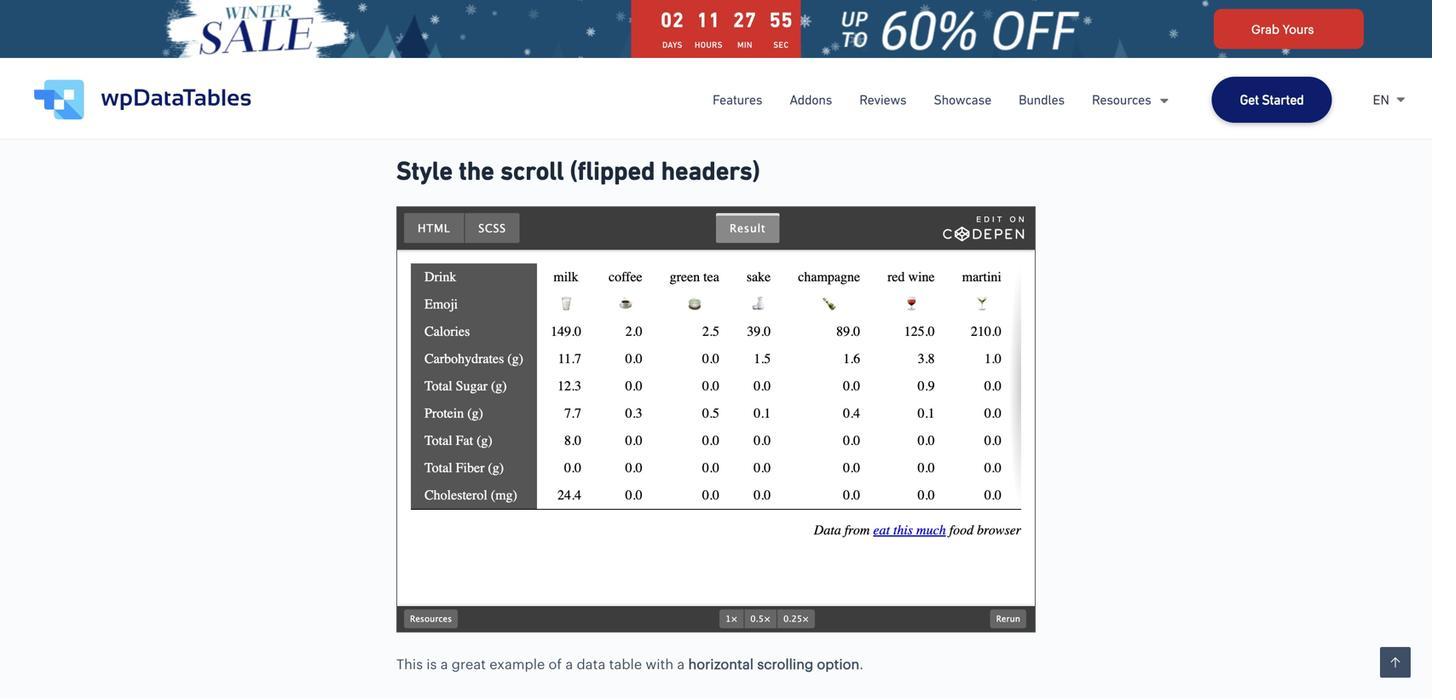 Task type: locate. For each thing, give the bounding box(es) containing it.
the left row
[[782, 6, 803, 22]]

addons link
[[790, 90, 832, 110]]

resources
[[1092, 92, 1151, 107]]

rows
[[984, 6, 1015, 22]]

scrolling
[[757, 656, 813, 672]]

a up enhance
[[592, 6, 599, 22]]

data up alternating
[[466, 6, 495, 22]]

this left is on the bottom left of the page
[[396, 656, 423, 672]]

sec
[[773, 40, 789, 50]]

horizontal
[[688, 656, 754, 672]]

this up have
[[396, 6, 423, 22]]

addons
[[790, 92, 832, 107]]

0 vertical spatial .
[[695, 28, 699, 44]]

wpdatatables logo image
[[34, 80, 251, 120]]

data right of
[[577, 656, 605, 672]]

reviews link
[[859, 90, 907, 110]]

the
[[782, 6, 803, 22], [835, 6, 856, 22], [459, 156, 494, 185]]

1 horizontal spatial table
[[609, 656, 642, 672]]

alternating
[[431, 28, 502, 44]]

go to top image
[[1390, 657, 1401, 667]]

1 this from the top
[[396, 6, 423, 22]]

1 vertical spatial data
[[577, 656, 605, 672]]

bundles
[[1019, 92, 1065, 107]]

1 vertical spatial .
[[859, 656, 864, 672]]

caret image
[[1160, 98, 1168, 104]]

. down that
[[695, 28, 699, 44]]

is
[[426, 656, 437, 672]]

02
[[661, 8, 684, 32]]

the right row
[[835, 6, 856, 22]]

2 this from the top
[[396, 656, 423, 672]]

get
[[1240, 92, 1259, 107]]

grab
[[1251, 22, 1279, 36]]

0 horizontal spatial data
[[466, 6, 495, 22]]

table up colors
[[498, 6, 531, 22]]

that highlights the row the user points at. the rows have
[[396, 6, 1015, 44]]

a
[[592, 6, 599, 22], [440, 656, 448, 672], [566, 656, 573, 672], [677, 656, 685, 672]]

css3
[[426, 6, 462, 22]]

the
[[956, 6, 980, 22]]

0 vertical spatial this
[[396, 6, 423, 22]]

great
[[452, 656, 486, 672]]

grab yours
[[1251, 22, 1314, 36]]

1 horizontal spatial data
[[577, 656, 605, 672]]

hours
[[695, 40, 723, 50]]

data
[[466, 6, 495, 22], [577, 656, 605, 672]]

started
[[1262, 92, 1304, 107]]

hover
[[603, 6, 640, 22]]

to
[[549, 28, 563, 44]]

55
[[769, 8, 793, 32]]

this
[[396, 6, 423, 22], [396, 656, 423, 672]]

this css3 data table features a hover effect
[[396, 6, 680, 22]]

have
[[396, 28, 427, 44]]

0 vertical spatial data
[[466, 6, 495, 22]]

alternating colors to enhance readability .
[[431, 28, 699, 44]]

grab yours link
[[1214, 9, 1364, 49]]

min
[[737, 40, 752, 50]]

1 vertical spatial this
[[396, 656, 423, 672]]

. right scrolling
[[859, 656, 864, 672]]

reviews
[[859, 92, 907, 107]]

.
[[695, 28, 699, 44], [859, 656, 864, 672]]

table
[[498, 6, 531, 22], [609, 656, 642, 672]]

0 vertical spatial table
[[498, 6, 531, 22]]

table left with
[[609, 656, 642, 672]]

headers)
[[661, 156, 760, 185]]

0 horizontal spatial .
[[695, 28, 699, 44]]

the right the style
[[459, 156, 494, 185]]

example
[[490, 656, 545, 672]]

readability
[[626, 28, 695, 44]]

1 vertical spatial table
[[609, 656, 642, 672]]



Task type: describe. For each thing, give the bounding box(es) containing it.
11
[[697, 8, 721, 32]]

row
[[807, 6, 831, 22]]

2 horizontal spatial the
[[835, 6, 856, 22]]

this for this is a great example of a data table with a horizontal scrolling option .
[[396, 656, 423, 672]]

effect
[[643, 6, 680, 22]]

bundles link
[[1019, 90, 1065, 110]]

showcase link
[[934, 90, 991, 110]]

(flipped
[[570, 156, 655, 185]]

get started
[[1240, 92, 1304, 107]]

showcase
[[934, 92, 991, 107]]

yours
[[1283, 22, 1314, 36]]

a right with
[[677, 656, 685, 672]]

scroll
[[500, 156, 564, 185]]

that
[[684, 6, 710, 22]]

style the scroll (flipped headers)
[[396, 156, 760, 185]]

0 horizontal spatial table
[[498, 6, 531, 22]]

colors
[[505, 28, 546, 44]]

features
[[713, 92, 762, 107]]

at.
[[936, 6, 953, 22]]

of
[[549, 656, 562, 672]]

get started link
[[1212, 77, 1332, 123]]

a right is on the bottom left of the page
[[440, 656, 448, 672]]

with
[[646, 656, 674, 672]]

features link
[[713, 90, 762, 110]]

enhance
[[566, 28, 623, 44]]

0 horizontal spatial the
[[459, 156, 494, 185]]

highlights
[[714, 6, 779, 22]]

a right of
[[566, 656, 573, 672]]

days
[[662, 40, 683, 50]]

features
[[535, 6, 588, 22]]

en
[[1373, 92, 1390, 107]]

1 horizontal spatial .
[[859, 656, 864, 672]]

points
[[892, 6, 932, 22]]

caret image
[[1396, 96, 1405, 103]]

style
[[396, 156, 453, 185]]

user
[[860, 6, 888, 22]]

this for this css3 data table features a hover effect
[[396, 6, 423, 22]]

27
[[733, 8, 757, 32]]

1 horizontal spatial the
[[782, 6, 803, 22]]

option
[[817, 656, 859, 672]]

this is a great example of a data table with a horizontal scrolling option .
[[396, 656, 864, 672]]



Task type: vqa. For each thing, say whether or not it's contained in the screenshot.
the wpDataTables inside Tables with merge cells by wpDataTables Checkout examples of different use of merge cells in WordPress tables
no



